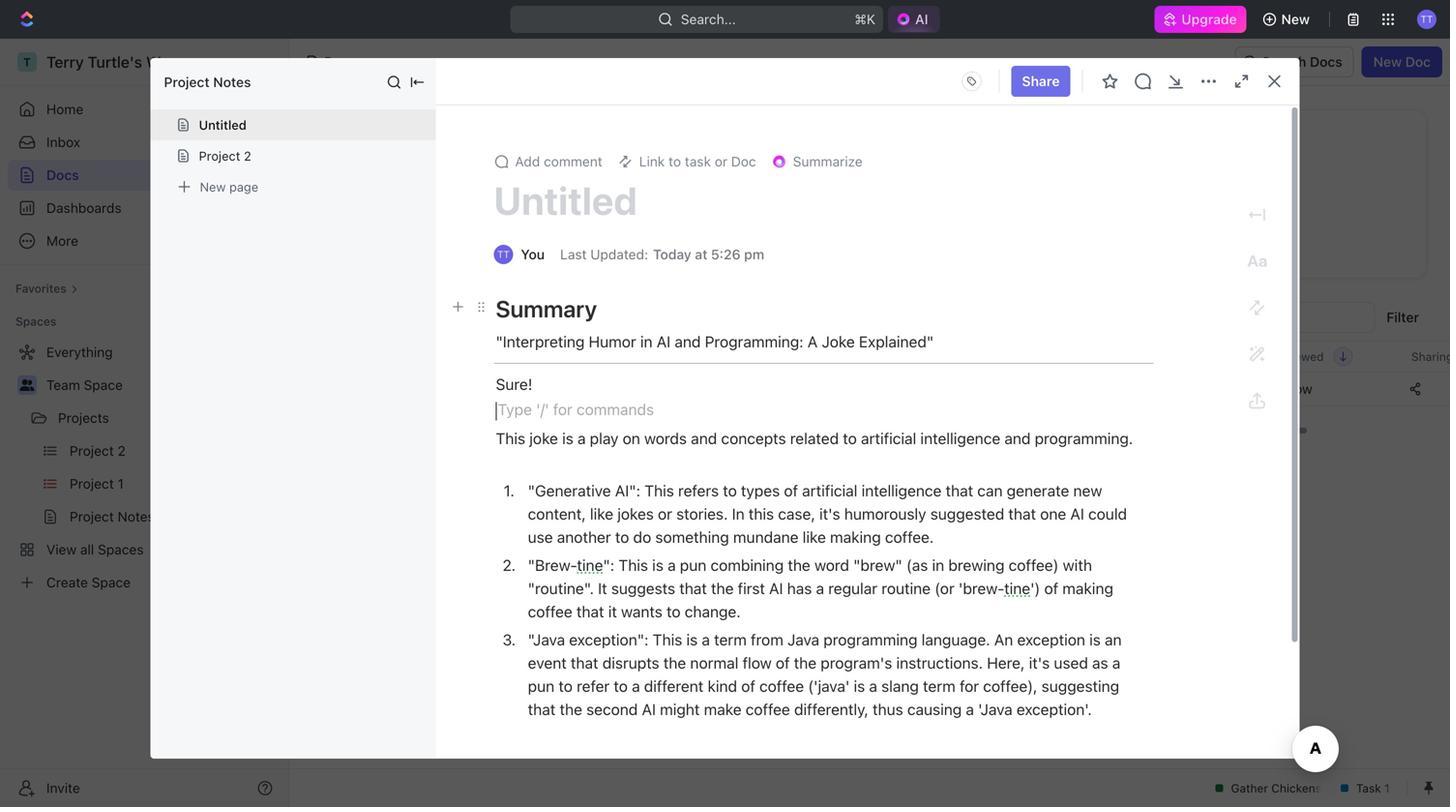 Task type: describe. For each thing, give the bounding box(es) containing it.
wants
[[621, 602, 663, 621]]

it
[[608, 602, 617, 621]]

it
[[598, 579, 607, 598]]

jokes
[[618, 505, 654, 523]]

tt button
[[1412, 4, 1443, 35]]

that up suggested
[[946, 481, 974, 500]]

brewing
[[949, 556, 1005, 574]]

sure!
[[496, 375, 533, 393]]

is left an
[[1090, 631, 1101, 649]]

and up generate
[[1005, 429, 1031, 448]]

that down generate
[[1009, 505, 1037, 523]]

recent
[[337, 132, 388, 150]]

here,
[[987, 654, 1025, 672]]

page
[[229, 180, 259, 194]]

"brew"
[[854, 556, 903, 574]]

joke
[[530, 429, 558, 448]]

user group image
[[20, 379, 34, 391]]

date for date updated
[[1102, 350, 1128, 363]]

dashboards
[[46, 200, 122, 216]]

combining
[[711, 556, 784, 574]]

event
[[528, 654, 567, 672]]

in inside "generative ai": this refers to types of artificial intelligence that can generate new content, like jokes or stories. in this case, it's humorously suggested that one ai could use another to do something mundane like making coffee. "brew-tine": this is a pun combining the word "brew" (as in brewing coffee) with "routine". it suggests that the first ai has a regular routine (or 'brew-tine') of making coffee that it wants to change. "java exception": this is a term from java programming language. an exception is an event that disrupts the normal flow of the program's instructions. here, it's used as a pun to refer to a different kind of coffee ('java' is a slang term for coffee), suggesting that the second ai might make coffee differently, thus causing a 'java exception'.
[[932, 556, 945, 574]]

link to task or doc button
[[610, 148, 764, 175]]

shared
[[447, 312, 493, 328]]

1 horizontal spatial docs
[[324, 54, 356, 70]]

updated
[[1131, 350, 1176, 363]]

a right "as"
[[1113, 654, 1121, 672]]

tt inside "tt" dropdown button
[[1421, 13, 1434, 24]]

of right flow
[[776, 654, 790, 672]]

team
[[46, 377, 80, 393]]

on
[[623, 429, 640, 448]]

exception'.
[[1017, 700, 1092, 719]]

just
[[1257, 381, 1284, 397]]

and right words at left
[[691, 429, 717, 448]]

tree inside sidebar navigation
[[8, 337, 281, 598]]

inbox link
[[8, 127, 281, 158]]

1 vertical spatial it's
[[1029, 654, 1050, 672]]

new
[[1074, 481, 1103, 500]]

add
[[515, 153, 540, 169]]

another
[[557, 528, 611, 546]]

upgrade
[[1182, 11, 1237, 27]]

1 vertical spatial tt
[[497, 249, 510, 260]]

routine
[[882, 579, 931, 598]]

a down something
[[668, 556, 676, 574]]

types
[[741, 481, 780, 500]]

viewed
[[1286, 350, 1324, 363]]

new page
[[200, 180, 259, 194]]

ai left location
[[657, 332, 671, 351]]

mundane
[[734, 528, 799, 546]]

ai left the might
[[642, 700, 656, 719]]

0 horizontal spatial making
[[830, 528, 881, 546]]

0 vertical spatial project notes
[[164, 74, 251, 90]]

doc inside button
[[1406, 54, 1431, 70]]

in
[[732, 505, 745, 523]]

is right joke on the left bottom of the page
[[562, 429, 574, 448]]

program's
[[821, 654, 893, 672]]

"generative
[[528, 481, 611, 500]]

generate
[[1007, 481, 1070, 500]]

table containing project notes
[[313, 341, 1451, 408]]

content,
[[528, 505, 586, 523]]

team space
[[46, 377, 123, 393]]

favorites
[[15, 282, 67, 295]]

second
[[587, 700, 638, 719]]

new for new
[[1282, 11, 1310, 27]]

5:26
[[711, 246, 741, 262]]

0 vertical spatial like
[[590, 505, 614, 523]]

date viewed
[[1257, 350, 1324, 363]]

that down event
[[528, 700, 556, 719]]

docs inside button
[[1310, 54, 1343, 70]]

the up change.
[[711, 579, 734, 598]]

of down flow
[[742, 677, 756, 695]]

joke
[[822, 332, 855, 351]]

java
[[788, 631, 820, 649]]

that up refer
[[571, 654, 599, 672]]

use
[[528, 528, 553, 546]]

tags
[[878, 350, 904, 363]]

1 cell from the left
[[313, 372, 334, 406]]

normal
[[690, 654, 739, 672]]

project notes inside button
[[358, 381, 445, 397]]

a up "normal"
[[702, 631, 710, 649]]

the up has
[[788, 556, 811, 574]]

word
[[815, 556, 850, 574]]

is up suggests
[[652, 556, 664, 574]]

pm
[[744, 246, 765, 262]]

this up suggests
[[619, 556, 648, 574]]

suggests
[[611, 579, 676, 598]]

last updated: today at 5:26 pm
[[560, 246, 765, 262]]

search docs button
[[1235, 46, 1355, 77]]

at
[[695, 246, 708, 262]]

row containing project notes
[[313, 370, 1451, 408]]

1 vertical spatial coffee
[[760, 677, 804, 695]]

"interpreting humor in ai and programming: a joke explained"
[[496, 332, 934, 351]]

play
[[590, 429, 619, 448]]

to right the wants
[[667, 602, 681, 621]]

team space link
[[46, 370, 277, 401]]

project inside button
[[358, 381, 404, 397]]

project notes button
[[337, 370, 661, 408]]

to left do
[[615, 528, 629, 546]]

disrupts
[[603, 654, 660, 672]]

dropdown menu image
[[957, 66, 988, 97]]

causing
[[908, 700, 962, 719]]

a
[[808, 332, 818, 351]]

could
[[1089, 505, 1128, 523]]

2 cell from the left
[[673, 372, 866, 406]]

date updated
[[1102, 350, 1176, 363]]

related
[[790, 429, 839, 448]]

ai inside button
[[916, 11, 929, 27]]

0 vertical spatial artificial
[[861, 429, 917, 448]]

workspace
[[572, 312, 643, 328]]

of right tine')
[[1045, 579, 1059, 598]]

slang
[[882, 677, 919, 695]]

today
[[653, 246, 692, 262]]

docs link
[[8, 160, 281, 191]]

the down refer
[[560, 700, 583, 719]]

0 horizontal spatial notes
[[213, 74, 251, 90]]

location
[[684, 350, 731, 363]]

last
[[560, 246, 587, 262]]

sharing
[[1412, 350, 1451, 363]]

tab list containing shared
[[336, 302, 799, 341]]

to inside dropdown button
[[669, 153, 681, 169]]

or inside "generative ai": this refers to types of artificial intelligence that can generate new content, like jokes or stories. in this case, it's humorously suggested that one ai could use another to do something mundane like making coffee. "brew-tine": this is a pun combining the word "brew" (as in brewing coffee) with "routine". it suggests that the first ai has a regular routine (or 'brew-tine') of making coffee that it wants to change. "java exception": this is a term from java programming language. an exception is an event that disrupts the normal flow of the program's instructions. here, it's used as a pun to refer to a different kind of coffee ('java' is a slang term for coffee), suggesting that the second ai might make coffee differently, thus causing a 'java exception'.
[[658, 505, 673, 523]]

this left joke on the left bottom of the page
[[496, 429, 526, 448]]

suggested
[[931, 505, 1005, 523]]

an
[[995, 631, 1014, 649]]

thus
[[873, 700, 904, 719]]

coffee.
[[885, 528, 934, 546]]

shared button
[[442, 302, 497, 341]]

programming
[[824, 631, 918, 649]]



Task type: locate. For each thing, give the bounding box(es) containing it.
doc inside dropdown button
[[731, 153, 757, 169]]

invite
[[46, 780, 80, 796]]

1 horizontal spatial term
[[923, 677, 956, 695]]

date viewed button
[[1246, 342, 1353, 372]]

date up just
[[1257, 350, 1283, 363]]

4 cell from the left
[[1091, 372, 1246, 406]]

link to task or doc
[[639, 153, 757, 169]]

this down the wants
[[653, 631, 683, 649]]

untitled
[[199, 118, 247, 132], [494, 178, 637, 223]]

1 horizontal spatial doc
[[1406, 54, 1431, 70]]

change.
[[685, 602, 741, 621]]

1 row from the top
[[313, 341, 1451, 373]]

0 vertical spatial tt
[[1421, 13, 1434, 24]]

making up "brew"
[[830, 528, 881, 546]]

add comment
[[515, 153, 603, 169]]

pun down event
[[528, 677, 555, 695]]

task
[[685, 153, 711, 169]]

"brew-
[[528, 556, 577, 574]]

in right humor
[[641, 332, 653, 351]]

a left play
[[578, 429, 586, 448]]

0 horizontal spatial like
[[590, 505, 614, 523]]

it's right case, at bottom right
[[820, 505, 841, 523]]

1 vertical spatial intelligence
[[862, 481, 942, 500]]

artificial
[[861, 429, 917, 448], [802, 481, 858, 500]]

new
[[1282, 11, 1310, 27], [1374, 54, 1402, 70], [200, 180, 226, 194]]

new doc button
[[1362, 46, 1443, 77]]

to
[[669, 153, 681, 169], [843, 429, 857, 448], [723, 481, 737, 500], [615, 528, 629, 546], [667, 602, 681, 621], [559, 677, 573, 695], [614, 677, 628, 695]]

0 horizontal spatial it's
[[820, 505, 841, 523]]

1 horizontal spatial it's
[[1029, 654, 1050, 672]]

a right has
[[816, 579, 825, 598]]

1 vertical spatial project notes
[[358, 381, 445, 397]]

share
[[1022, 73, 1060, 89]]

the down java
[[794, 654, 817, 672]]

coffee
[[528, 602, 573, 621], [760, 677, 804, 695], [746, 700, 790, 719]]

1 vertical spatial notes
[[407, 381, 445, 397]]

1 vertical spatial project
[[199, 149, 240, 163]]

0 vertical spatial term
[[714, 631, 747, 649]]

0 vertical spatial making
[[830, 528, 881, 546]]

0 vertical spatial new
[[1282, 11, 1310, 27]]

0 horizontal spatial tt
[[497, 249, 510, 260]]

used
[[1054, 654, 1089, 672]]

cell
[[313, 372, 334, 406], [673, 372, 866, 406], [866, 372, 1091, 406], [1091, 372, 1246, 406]]

tree
[[8, 337, 281, 598]]

1 vertical spatial untitled
[[494, 178, 637, 223]]

date for date viewed
[[1257, 350, 1283, 363]]

new doc
[[1374, 54, 1431, 70]]

untitled up project 2
[[199, 118, 247, 132]]

1 horizontal spatial or
[[715, 153, 728, 169]]

a left slang
[[869, 677, 878, 695]]

"interpreting
[[496, 332, 585, 351]]

search...
[[681, 11, 736, 27]]

to up in
[[723, 481, 737, 500]]

1 vertical spatial like
[[803, 528, 826, 546]]

'brew-
[[959, 579, 1005, 598]]

"routine".
[[528, 579, 594, 598]]

this
[[496, 429, 526, 448], [645, 481, 674, 500], [619, 556, 648, 574], [653, 631, 683, 649]]

new right search docs
[[1374, 54, 1402, 70]]

"java
[[528, 631, 565, 649]]

notes down 'shared' button
[[407, 381, 445, 397]]

intelligence inside "generative ai": this refers to types of artificial intelligence that can generate new content, like jokes or stories. in this case, it's humorously suggested that one ai could use another to do something mundane like making coffee. "brew-tine": this is a pun combining the word "brew" (as in brewing coffee) with "routine". it suggests that the first ai has a regular routine (or 'brew-tine') of making coffee that it wants to change. "java exception": this is a term from java programming language. an exception is an event that disrupts the normal flow of the program's instructions. here, it's used as a pun to refer to a different kind of coffee ('java' is a slang term for coffee), suggesting that the second ai might make coffee differently, thus causing a 'java exception'.
[[862, 481, 942, 500]]

doc right task
[[731, 153, 757, 169]]

untitled down the add comment
[[494, 178, 637, 223]]

that left it
[[577, 602, 604, 621]]

and left programming:
[[675, 332, 701, 351]]

comment
[[544, 153, 603, 169]]

1 horizontal spatial tt
[[1421, 13, 1434, 24]]

first
[[738, 579, 765, 598]]

column header
[[313, 341, 334, 373]]

1 vertical spatial doc
[[731, 153, 757, 169]]

one
[[1041, 505, 1067, 523]]

tine')
[[1005, 579, 1041, 598]]

(as
[[907, 556, 928, 574]]

as
[[1093, 654, 1109, 672]]

new for new page
[[200, 180, 226, 194]]

ai button
[[888, 6, 940, 33]]

1 horizontal spatial like
[[803, 528, 826, 546]]

0 vertical spatial coffee
[[528, 602, 573, 621]]

programming.
[[1035, 429, 1134, 448]]

this
[[749, 505, 774, 523]]

1 horizontal spatial project notes
[[358, 381, 445, 397]]

to up second
[[614, 677, 628, 695]]

differently,
[[795, 700, 869, 719]]

docs up recent
[[324, 54, 356, 70]]

flow
[[743, 654, 772, 672]]

1 vertical spatial making
[[1063, 579, 1114, 598]]

summarize button
[[764, 148, 871, 175]]

tree containing team space
[[8, 337, 281, 598]]

this right ai":
[[645, 481, 674, 500]]

tt left "you"
[[497, 249, 510, 260]]

1 vertical spatial term
[[923, 677, 956, 695]]

1 horizontal spatial in
[[932, 556, 945, 574]]

the
[[788, 556, 811, 574], [711, 579, 734, 598], [664, 654, 686, 672], [794, 654, 817, 672], [560, 700, 583, 719]]

of
[[784, 481, 798, 500], [1045, 579, 1059, 598], [776, 654, 790, 672], [742, 677, 756, 695]]

table
[[313, 341, 1451, 408]]

like up another
[[590, 505, 614, 523]]

to left refer
[[559, 677, 573, 695]]

1 horizontal spatial notes
[[407, 381, 445, 397]]

ai":
[[615, 481, 641, 500]]

0 horizontal spatial or
[[658, 505, 673, 523]]

projects
[[58, 410, 109, 426]]

is up "normal"
[[687, 631, 698, 649]]

0 vertical spatial it's
[[820, 505, 841, 523]]

or right 'jokes'
[[658, 505, 673, 523]]

private
[[510, 312, 555, 328]]

Search by name... text field
[[1120, 303, 1364, 332]]

⌘k
[[855, 11, 876, 27]]

artificial right related
[[861, 429, 917, 448]]

that up change.
[[680, 579, 707, 598]]

artificial inside "generative ai": this refers to types of artificial intelligence that can generate new content, like jokes or stories. in this case, it's humorously suggested that one ai could use another to do something mundane like making coffee. "brew-tine": this is a pun combining the word "brew" (as in brewing coffee) with "routine". it suggests that the first ai has a regular routine (or 'brew-tine') of making coffee that it wants to change. "java exception": this is a term from java programming language. an exception is an event that disrupts the normal flow of the program's instructions. here, it's used as a pun to refer to a different kind of coffee ('java' is a slang term for coffee), suggesting that the second ai might make coffee differently, thus causing a 'java exception'.
[[802, 481, 858, 500]]

stories.
[[677, 505, 728, 523]]

it's down exception
[[1029, 654, 1050, 672]]

or right task
[[715, 153, 728, 169]]

instructions.
[[897, 654, 983, 672]]

1 vertical spatial in
[[932, 556, 945, 574]]

a down for
[[966, 700, 974, 719]]

from
[[751, 631, 784, 649]]

0 vertical spatial doc
[[1406, 54, 1431, 70]]

making down with
[[1063, 579, 1114, 598]]

artificial up case, at bottom right
[[802, 481, 858, 500]]

or inside dropdown button
[[715, 153, 728, 169]]

docs inside 'link'
[[46, 167, 79, 183]]

2 date from the left
[[1257, 350, 1283, 363]]

1 horizontal spatial untitled
[[494, 178, 637, 223]]

ai left has
[[769, 579, 783, 598]]

row containing location
[[313, 341, 1451, 373]]

0 vertical spatial project
[[164, 74, 210, 90]]

1 vertical spatial pun
[[528, 677, 555, 695]]

like down case, at bottom right
[[803, 528, 826, 546]]

to right related
[[843, 429, 857, 448]]

space
[[84, 377, 123, 393]]

notes
[[213, 74, 251, 90], [407, 381, 445, 397]]

0 vertical spatial untitled
[[199, 118, 247, 132]]

for
[[960, 677, 979, 695]]

new button
[[1255, 4, 1322, 35]]

spaces
[[15, 315, 56, 328]]

pun down something
[[680, 556, 707, 574]]

1 horizontal spatial making
[[1063, 579, 1114, 598]]

1 horizontal spatial new
[[1282, 11, 1310, 27]]

project notes up home link
[[164, 74, 251, 90]]

0 horizontal spatial new
[[200, 180, 226, 194]]

it's
[[820, 505, 841, 523], [1029, 654, 1050, 672]]

that
[[946, 481, 974, 500], [1009, 505, 1037, 523], [680, 579, 707, 598], [577, 602, 604, 621], [571, 654, 599, 672], [528, 700, 556, 719]]

docs right search
[[1310, 54, 1343, 70]]

new for new doc
[[1374, 54, 1402, 70]]

1 horizontal spatial artificial
[[861, 429, 917, 448]]

tt
[[1421, 13, 1434, 24], [497, 249, 510, 260]]

suggesting
[[1042, 677, 1120, 695]]

tab list
[[336, 302, 799, 341]]

ai right "one"
[[1071, 505, 1085, 523]]

0 horizontal spatial term
[[714, 631, 747, 649]]

0 horizontal spatial date
[[1102, 350, 1128, 363]]

0 vertical spatial pun
[[680, 556, 707, 574]]

2 horizontal spatial new
[[1374, 54, 1402, 70]]

1 vertical spatial new
[[1374, 54, 1402, 70]]

of up case, at bottom right
[[784, 481, 798, 500]]

term down instructions.
[[923, 677, 956, 695]]

date left updated
[[1102, 350, 1128, 363]]

0 horizontal spatial artificial
[[802, 481, 858, 500]]

2 vertical spatial project
[[358, 381, 404, 397]]

notes up project 2
[[213, 74, 251, 90]]

exception":
[[569, 631, 649, 649]]

project 2
[[199, 149, 251, 163]]

notes inside button
[[407, 381, 445, 397]]

in right (as
[[932, 556, 945, 574]]

0 vertical spatial intelligence
[[921, 429, 1001, 448]]

and
[[675, 332, 701, 351], [691, 429, 717, 448], [1005, 429, 1031, 448]]

row
[[313, 341, 1451, 373], [313, 370, 1451, 408]]

0 horizontal spatial project notes
[[164, 74, 251, 90]]

docs down inbox
[[46, 167, 79, 183]]

0 horizontal spatial pun
[[528, 677, 555, 695]]

0 horizontal spatial docs
[[46, 167, 79, 183]]

2 vertical spatial coffee
[[746, 700, 790, 719]]

new left page
[[200, 180, 226, 194]]

3 cell from the left
[[866, 372, 1091, 406]]

sidebar navigation
[[0, 39, 289, 807]]

0 horizontal spatial untitled
[[199, 118, 247, 132]]

a down the disrupts
[[632, 677, 640, 695]]

workspace button
[[567, 302, 648, 341]]

new up search docs button
[[1282, 11, 1310, 27]]

to right link
[[669, 153, 681, 169]]

regular
[[829, 579, 878, 598]]

'java
[[979, 700, 1013, 719]]

just now
[[1257, 381, 1313, 397]]

0 vertical spatial notes
[[213, 74, 251, 90]]

1 vertical spatial or
[[658, 505, 673, 523]]

0 vertical spatial in
[[641, 332, 653, 351]]

might
[[660, 700, 700, 719]]

tt up new doc
[[1421, 13, 1434, 24]]

the up different at the bottom left of page
[[664, 654, 686, 672]]

coffee down '"routine".'
[[528, 602, 573, 621]]

is down program's at bottom right
[[854, 677, 865, 695]]

ai right the ⌘k
[[916, 11, 929, 27]]

intelligence up can
[[921, 429, 1001, 448]]

2 horizontal spatial docs
[[1310, 54, 1343, 70]]

1 horizontal spatial date
[[1257, 350, 1283, 363]]

has
[[787, 579, 812, 598]]

you
[[521, 246, 545, 262]]

2 vertical spatial new
[[200, 180, 226, 194]]

0 vertical spatial or
[[715, 153, 728, 169]]

project
[[164, 74, 210, 90], [199, 149, 240, 163], [358, 381, 404, 397]]

1 vertical spatial artificial
[[802, 481, 858, 500]]

explained"
[[859, 332, 934, 351]]

home
[[46, 101, 83, 117]]

ai
[[916, 11, 929, 27], [657, 332, 671, 351], [1071, 505, 1085, 523], [769, 579, 783, 598], [642, 700, 656, 719]]

2 row from the top
[[313, 370, 1451, 408]]

is
[[562, 429, 574, 448], [652, 556, 664, 574], [687, 631, 698, 649], [1090, 631, 1101, 649], [854, 677, 865, 695]]

intelligence up humorously
[[862, 481, 942, 500]]

1 horizontal spatial pun
[[680, 556, 707, 574]]

coffee down flow
[[760, 677, 804, 695]]

project notes down 'shared' button
[[358, 381, 445, 397]]

different
[[644, 677, 704, 695]]

doc down "tt" dropdown button
[[1406, 54, 1431, 70]]

coffee right make
[[746, 700, 790, 719]]

coffee)
[[1009, 556, 1059, 574]]

link
[[639, 153, 665, 169]]

0 horizontal spatial in
[[641, 332, 653, 351]]

0 horizontal spatial doc
[[731, 153, 757, 169]]

term up "normal"
[[714, 631, 747, 649]]

1 date from the left
[[1102, 350, 1128, 363]]



Task type: vqa. For each thing, say whether or not it's contained in the screenshot.
the right Untitled
yes



